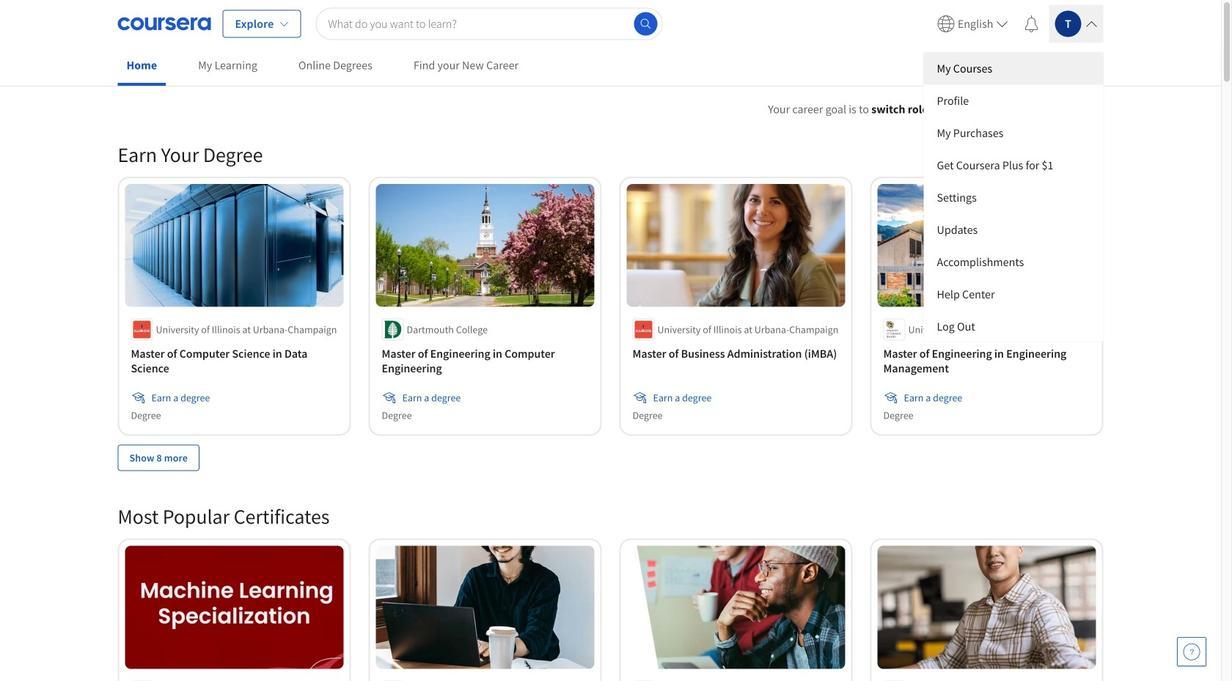 Task type: vqa. For each thing, say whether or not it's contained in the screenshot.
Add to personal calendar button
no



Task type: describe. For each thing, give the bounding box(es) containing it.
help center image
[[1183, 643, 1201, 661]]



Task type: locate. For each thing, give the bounding box(es) containing it.
What do you want to learn? text field
[[316, 8, 663, 40]]

coursera image
[[118, 12, 211, 36]]

menu
[[924, 52, 1104, 341]]

earn your degree collection element
[[109, 118, 1112, 495]]

most popular certificates collection element
[[109, 480, 1112, 681]]

region
[[698, 121, 1174, 249]]

None search field
[[316, 8, 663, 40]]



